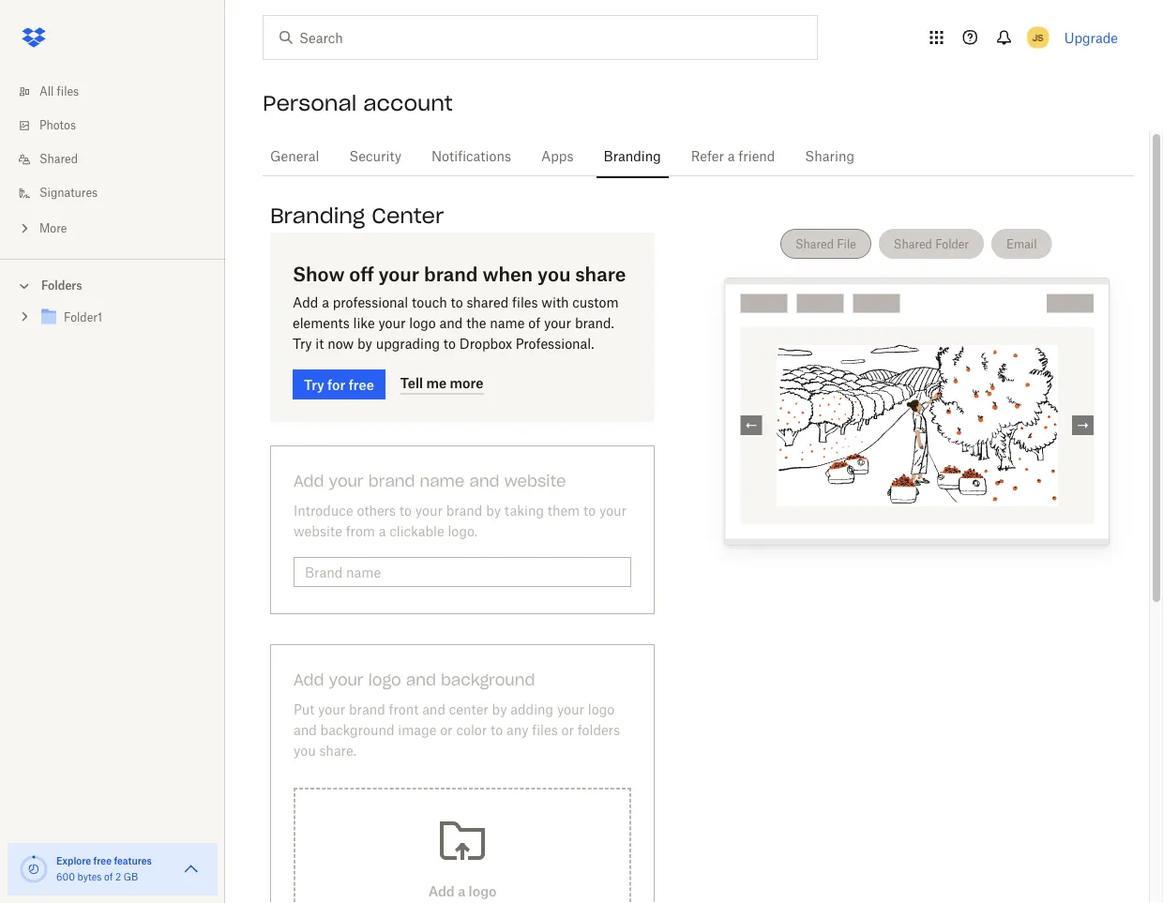 Task type: describe. For each thing, give the bounding box(es) containing it.
it
[[316, 338, 324, 351]]

a for professional
[[322, 297, 329, 310]]

name inside add a professional touch to shared files with custom elements like your logo and the name of your brand. try it now by upgrading to dropbox professional.
[[490, 317, 525, 330]]

by inside introduce others to your brand by taking them to your website from a clickable logo.
[[486, 505, 501, 518]]

your up the share.
[[329, 671, 364, 690]]

security
[[349, 150, 402, 163]]

branding tab
[[596, 134, 669, 179]]

dropbox
[[460, 338, 512, 351]]

add your logo and background
[[294, 671, 535, 690]]

tell
[[401, 375, 423, 391]]

professional
[[333, 297, 408, 310]]

all files link
[[15, 75, 225, 109]]

folders
[[578, 724, 620, 738]]

them
[[548, 505, 580, 518]]

of inside explore free features 600 bytes of 2 gb
[[104, 874, 113, 883]]

add a professional touch to shared files with custom elements like your logo and the name of your brand. try it now by upgrading to dropbox professional.
[[293, 297, 619, 351]]

explore
[[56, 855, 91, 867]]

more
[[39, 223, 67, 235]]

try for free
[[304, 377, 374, 393]]

brand inside put your brand front and center by adding your logo and background image or color to any files or folders you share.
[[349, 704, 385, 717]]

clickable
[[390, 526, 444, 539]]

professional.
[[516, 338, 595, 351]]

brand inside introduce others to your brand by taking them to your website from a clickable logo.
[[446, 505, 483, 518]]

off
[[349, 262, 374, 285]]

general
[[270, 150, 319, 163]]

email button
[[992, 229, 1053, 259]]

email
[[1007, 237, 1038, 251]]

folder1 link
[[38, 305, 210, 331]]

shared for shared file
[[796, 237, 834, 251]]

like
[[353, 317, 375, 330]]

add for add your logo and background
[[294, 671, 324, 690]]

personal
[[263, 90, 357, 116]]

features
[[114, 855, 152, 867]]

elements
[[293, 317, 350, 330]]

upgrade link
[[1065, 30, 1119, 46]]

0 vertical spatial website
[[505, 472, 566, 491]]

and down put
[[294, 724, 317, 738]]

signatures
[[39, 188, 98, 199]]

branding center
[[270, 203, 444, 229]]

to left dropbox
[[444, 338, 456, 351]]

front
[[389, 704, 419, 717]]

shared link
[[15, 143, 225, 176]]

apps tab
[[534, 134, 581, 179]]

and up introduce others to your brand by taking them to your website from a clickable logo.
[[470, 472, 500, 491]]

share
[[576, 262, 626, 285]]

personal account
[[263, 90, 453, 116]]

js
[[1033, 31, 1044, 43]]

a for friend
[[728, 150, 735, 163]]

→
[[1077, 418, 1090, 434]]

from
[[346, 526, 375, 539]]

shared
[[467, 297, 509, 310]]

friend
[[739, 150, 775, 163]]

touch
[[412, 297, 447, 310]]

folders button
[[0, 271, 225, 299]]

apps
[[541, 150, 574, 163]]

list containing all files
[[0, 64, 225, 259]]

tab list containing general
[[263, 131, 1135, 179]]

shared file
[[796, 237, 857, 251]]

sharing
[[806, 150, 855, 163]]

to up clickable
[[400, 505, 412, 518]]

color
[[456, 724, 487, 738]]

brand.
[[575, 317, 615, 330]]

of inside add a professional touch to shared files with custom elements like your logo and the name of your brand. try it now by upgrading to dropbox professional.
[[529, 317, 541, 330]]

when
[[483, 262, 533, 285]]

shared for shared
[[39, 154, 78, 165]]

brand up others
[[369, 472, 415, 491]]

introduce others to your brand by taking them to your website from a clickable logo.
[[294, 505, 627, 539]]

custom
[[573, 297, 619, 310]]

600
[[56, 874, 75, 883]]

sharing tab
[[798, 134, 862, 179]]

more image
[[15, 219, 34, 238]]

taking
[[505, 505, 544, 518]]

your right off
[[379, 262, 420, 285]]

brand up touch
[[424, 262, 478, 285]]

photos link
[[15, 109, 225, 143]]

the
[[467, 317, 487, 330]]

refer a friend
[[691, 150, 775, 163]]

show
[[293, 262, 345, 285]]

a inside introduce others to your brand by taking them to your website from a clickable logo.
[[379, 526, 386, 539]]

branding for branding
[[604, 150, 661, 163]]

gb
[[124, 874, 138, 883]]

js button
[[1024, 23, 1054, 53]]

branding for branding center
[[270, 203, 365, 229]]

share.
[[320, 745, 357, 758]]

folders
[[41, 279, 82, 293]]

files inside add a professional touch to shared files with custom elements like your logo and the name of your brand. try it now by upgrading to dropbox professional.
[[512, 297, 538, 310]]

introduce
[[294, 505, 353, 518]]



Task type: vqa. For each thing, say whether or not it's contained in the screenshot.
the topmost (1)
no



Task type: locate. For each thing, give the bounding box(es) containing it.
2 vertical spatial add
[[294, 671, 324, 690]]

and up the front
[[406, 671, 436, 690]]

try for free button
[[293, 370, 386, 400]]

1 horizontal spatial you
[[538, 262, 571, 285]]

1 horizontal spatial of
[[529, 317, 541, 330]]

add
[[293, 297, 318, 310], [294, 472, 324, 491], [294, 671, 324, 690]]

Search text field
[[299, 27, 779, 48]]

1 horizontal spatial website
[[505, 472, 566, 491]]

shared file button
[[781, 229, 872, 259]]

shared folder button
[[879, 229, 984, 259]]

to left any
[[491, 724, 503, 738]]

1 horizontal spatial background
[[441, 671, 535, 690]]

to inside put your brand front and center by adding your logo and background image or color to any files or folders you share.
[[491, 724, 503, 738]]

files
[[57, 86, 79, 98], [512, 297, 538, 310], [532, 724, 558, 738]]

you left the share.
[[294, 745, 316, 758]]

adding
[[511, 704, 554, 717]]

try left for
[[304, 377, 324, 393]]

quota usage element
[[19, 855, 49, 885]]

0 horizontal spatial website
[[294, 526, 342, 539]]

dropbox image
[[15, 19, 53, 56]]

your up clickable
[[416, 505, 443, 518]]

bytes
[[77, 874, 102, 883]]

logo.
[[448, 526, 478, 539]]

folder1
[[64, 313, 102, 324]]

add for add your brand name and website
[[294, 472, 324, 491]]

more
[[450, 375, 484, 391]]

1 vertical spatial name
[[420, 472, 465, 491]]

0 horizontal spatial you
[[294, 745, 316, 758]]

your up upgrading
[[379, 317, 406, 330]]

1 horizontal spatial logo
[[409, 317, 436, 330]]

put your brand front and center by adding your logo and background image or color to any files or folders you share.
[[294, 704, 620, 758]]

1 vertical spatial background
[[321, 724, 395, 738]]

0 vertical spatial free
[[349, 377, 374, 393]]

2 vertical spatial by
[[492, 704, 507, 717]]

0 vertical spatial logo
[[409, 317, 436, 330]]

upgrade
[[1065, 30, 1119, 46]]

logo
[[409, 317, 436, 330], [369, 671, 401, 690], [588, 704, 615, 717]]

free
[[349, 377, 374, 393], [93, 855, 112, 867]]

now
[[328, 338, 354, 351]]

background inside put your brand front and center by adding your logo and background image or color to any files or folders you share.
[[321, 724, 395, 738]]

a
[[728, 150, 735, 163], [322, 297, 329, 310], [379, 526, 386, 539]]

a inside add a professional touch to shared files with custom elements like your logo and the name of your brand. try it now by upgrading to dropbox professional.
[[322, 297, 329, 310]]

all files
[[39, 86, 79, 98]]

0 horizontal spatial branding
[[270, 203, 365, 229]]

refer a friend tab
[[684, 134, 783, 179]]

2 horizontal spatial a
[[728, 150, 735, 163]]

with
[[542, 297, 569, 310]]

and up the image
[[422, 704, 446, 717]]

logo down touch
[[409, 317, 436, 330]]

branding up show
[[270, 203, 365, 229]]

or left folders
[[562, 724, 574, 738]]

of left 2
[[104, 874, 113, 883]]

1 vertical spatial of
[[104, 874, 113, 883]]

by inside put your brand front and center by adding your logo and background image or color to any files or folders you share.
[[492, 704, 507, 717]]

to right touch
[[451, 297, 463, 310]]

brand left the front
[[349, 704, 385, 717]]

1 horizontal spatial shared
[[796, 237, 834, 251]]

your up folders
[[557, 704, 585, 717]]

free right for
[[349, 377, 374, 393]]

center
[[372, 203, 444, 229]]

2 vertical spatial a
[[379, 526, 386, 539]]

0 horizontal spatial background
[[321, 724, 395, 738]]

add up the introduce
[[294, 472, 324, 491]]

1 horizontal spatial or
[[562, 724, 574, 738]]

by inside add a professional touch to shared files with custom elements like your logo and the name of your brand. try it now by upgrading to dropbox professional.
[[358, 338, 372, 351]]

name up introduce others to your brand by taking them to your website from a clickable logo.
[[420, 472, 465, 491]]

others
[[357, 505, 396, 518]]

add your brand name and website
[[294, 472, 566, 491]]

files down adding
[[532, 724, 558, 738]]

1 vertical spatial logo
[[369, 671, 401, 690]]

try
[[293, 338, 312, 351], [304, 377, 324, 393]]

to
[[451, 297, 463, 310], [444, 338, 456, 351], [400, 505, 412, 518], [584, 505, 596, 518], [491, 724, 503, 738]]

logo inside put your brand front and center by adding your logo and background image or color to any files or folders you share.
[[588, 704, 615, 717]]

website inside introduce others to your brand by taking them to your website from a clickable logo.
[[294, 526, 342, 539]]

a up elements
[[322, 297, 329, 310]]

you
[[538, 262, 571, 285], [294, 745, 316, 758]]

background up the share.
[[321, 724, 395, 738]]

1 vertical spatial a
[[322, 297, 329, 310]]

or
[[440, 724, 453, 738], [562, 724, 574, 738]]

0 vertical spatial you
[[538, 262, 571, 285]]

image
[[398, 724, 437, 738]]

logo up the front
[[369, 671, 401, 690]]

shared inside list
[[39, 154, 78, 165]]

2 horizontal spatial logo
[[588, 704, 615, 717]]

website down the introduce
[[294, 526, 342, 539]]

by up any
[[492, 704, 507, 717]]

1 horizontal spatial a
[[379, 526, 386, 539]]

try inside add a professional touch to shared files with custom elements like your logo and the name of your brand. try it now by upgrading to dropbox professional.
[[293, 338, 312, 351]]

2 vertical spatial logo
[[588, 704, 615, 717]]

by down like
[[358, 338, 372, 351]]

add up put
[[294, 671, 324, 690]]

photos
[[39, 120, 76, 131]]

by left taking
[[486, 505, 501, 518]]

1 vertical spatial try
[[304, 377, 324, 393]]

0 vertical spatial a
[[728, 150, 735, 163]]

1 vertical spatial free
[[93, 855, 112, 867]]

2 or from the left
[[562, 724, 574, 738]]

show off your brand when you share
[[293, 262, 626, 285]]

files right all
[[57, 86, 79, 98]]

shared
[[39, 154, 78, 165], [796, 237, 834, 251], [894, 237, 933, 251]]

2 horizontal spatial shared
[[894, 237, 933, 251]]

try left it
[[293, 338, 312, 351]]

file
[[837, 237, 857, 251]]

website
[[505, 472, 566, 491], [294, 526, 342, 539]]

notifications
[[432, 150, 511, 163]]

logo up folders
[[588, 704, 615, 717]]

add up elements
[[293, 297, 318, 310]]

0 horizontal spatial name
[[420, 472, 465, 491]]

list
[[0, 64, 225, 259]]

tell me more
[[401, 375, 484, 391]]

of up professional.
[[529, 317, 541, 330]]

files left with
[[512, 297, 538, 310]]

shared left folder
[[894, 237, 933, 251]]

of
[[529, 317, 541, 330], [104, 874, 113, 883]]

0 horizontal spatial or
[[440, 724, 453, 738]]

tab list
[[263, 131, 1135, 179]]

0 vertical spatial try
[[293, 338, 312, 351]]

logo inside add a professional touch to shared files with custom elements like your logo and the name of your brand. try it now by upgrading to dropbox professional.
[[409, 317, 436, 330]]

shared down photos
[[39, 154, 78, 165]]

name
[[490, 317, 525, 330], [420, 472, 465, 491]]

add for add a professional touch to shared files with custom elements like your logo and the name of your brand. try it now by upgrading to dropbox professional.
[[293, 297, 318, 310]]

security tab
[[342, 134, 409, 179]]

background up center
[[441, 671, 535, 690]]

shared left 'file' on the right of the page
[[796, 237, 834, 251]]

2 vertical spatial files
[[532, 724, 558, 738]]

1 vertical spatial by
[[486, 505, 501, 518]]

refer
[[691, 150, 724, 163]]

for
[[328, 377, 346, 393]]

0 vertical spatial name
[[490, 317, 525, 330]]

a down others
[[379, 526, 386, 539]]

branding right apps tab
[[604, 150, 661, 163]]

0 vertical spatial branding
[[604, 150, 661, 163]]

free inside button
[[349, 377, 374, 393]]

Brand name input text field
[[305, 562, 620, 583]]

your down with
[[544, 317, 572, 330]]

branding inside tab
[[604, 150, 661, 163]]

center
[[449, 704, 489, 717]]

0 horizontal spatial shared
[[39, 154, 78, 165]]

website up taking
[[505, 472, 566, 491]]

and
[[440, 317, 463, 330], [470, 472, 500, 491], [406, 671, 436, 690], [422, 704, 446, 717], [294, 724, 317, 738]]

shared inside button
[[894, 237, 933, 251]]

free up bytes
[[93, 855, 112, 867]]

your right put
[[318, 704, 346, 717]]

add inside add a professional touch to shared files with custom elements like your logo and the name of your brand. try it now by upgrading to dropbox professional.
[[293, 297, 318, 310]]

your right 'them'
[[600, 505, 627, 518]]

2
[[115, 874, 121, 883]]

and left the
[[440, 317, 463, 330]]

any
[[507, 724, 529, 738]]

0 vertical spatial by
[[358, 338, 372, 351]]

explore free features 600 bytes of 2 gb
[[56, 855, 152, 883]]

try inside button
[[304, 377, 324, 393]]

0 horizontal spatial free
[[93, 855, 112, 867]]

you up with
[[538, 262, 571, 285]]

1 vertical spatial you
[[294, 745, 316, 758]]

account
[[363, 90, 453, 116]]

0 horizontal spatial of
[[104, 874, 113, 883]]

upgrading
[[376, 338, 440, 351]]

brand up the logo.
[[446, 505, 483, 518]]

put
[[294, 704, 315, 717]]

1 horizontal spatial free
[[349, 377, 374, 393]]

a right refer
[[728, 150, 735, 163]]

signatures link
[[15, 176, 225, 210]]

←
[[745, 418, 758, 434]]

0 vertical spatial background
[[441, 671, 535, 690]]

1 vertical spatial branding
[[270, 203, 365, 229]]

your up the introduce
[[329, 472, 364, 491]]

0 horizontal spatial a
[[322, 297, 329, 310]]

by
[[358, 338, 372, 351], [486, 505, 501, 518], [492, 704, 507, 717]]

a inside refer a friend tab
[[728, 150, 735, 163]]

and inside add a professional touch to shared files with custom elements like your logo and the name of your brand. try it now by upgrading to dropbox professional.
[[440, 317, 463, 330]]

branding
[[604, 150, 661, 163], [270, 203, 365, 229]]

1 vertical spatial files
[[512, 297, 538, 310]]

1 horizontal spatial name
[[490, 317, 525, 330]]

background
[[441, 671, 535, 690], [321, 724, 395, 738]]

folder
[[936, 237, 969, 251]]

me
[[427, 375, 447, 391]]

shared inside "button"
[[796, 237, 834, 251]]

all
[[39, 86, 54, 98]]

you inside put your brand front and center by adding your logo and background image or color to any files or folders you share.
[[294, 745, 316, 758]]

0 vertical spatial files
[[57, 86, 79, 98]]

or left color at the bottom left of the page
[[440, 724, 453, 738]]

name down the shared
[[490, 317, 525, 330]]

1 or from the left
[[440, 724, 453, 738]]

0 vertical spatial add
[[293, 297, 318, 310]]

free inside explore free features 600 bytes of 2 gb
[[93, 855, 112, 867]]

general tab
[[263, 134, 327, 179]]

shared folder
[[894, 237, 969, 251]]

1 vertical spatial add
[[294, 472, 324, 491]]

0 vertical spatial of
[[529, 317, 541, 330]]

0 horizontal spatial logo
[[369, 671, 401, 690]]

your
[[379, 262, 420, 285], [379, 317, 406, 330], [544, 317, 572, 330], [329, 472, 364, 491], [416, 505, 443, 518], [600, 505, 627, 518], [329, 671, 364, 690], [318, 704, 346, 717], [557, 704, 585, 717]]

notifications tab
[[424, 134, 519, 179]]

tell me more button
[[401, 372, 484, 395]]

files inside put your brand front and center by adding your logo and background image or color to any files or folders you share.
[[532, 724, 558, 738]]

1 vertical spatial website
[[294, 526, 342, 539]]

shared for shared folder
[[894, 237, 933, 251]]

to right 'them'
[[584, 505, 596, 518]]

1 horizontal spatial branding
[[604, 150, 661, 163]]



